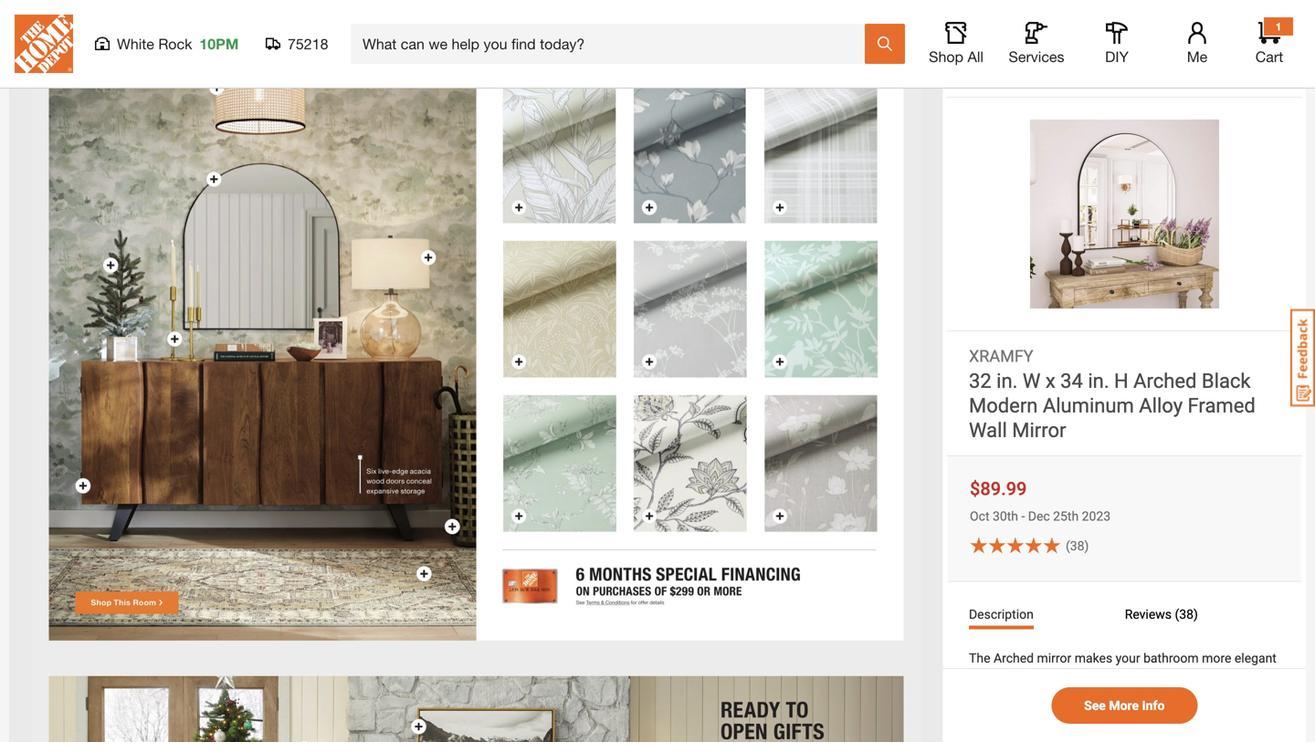 Task type: locate. For each thing, give the bounding box(es) containing it.
the home depot logo image
[[15, 15, 73, 73]]

1
[[1276, 20, 1282, 33]]

shop
[[929, 48, 964, 65]]

diy
[[1105, 48, 1129, 65]]

services
[[1009, 48, 1065, 65]]

all
[[968, 48, 984, 65]]

shop all
[[929, 48, 984, 65]]

white rock 10pm
[[117, 35, 239, 53]]

75218 button
[[266, 35, 329, 53]]

cart 1
[[1256, 20, 1284, 65]]



Task type: describe. For each thing, give the bounding box(es) containing it.
What can we help you find today? search field
[[363, 25, 864, 63]]

diy button
[[1088, 22, 1146, 66]]

10pm
[[199, 35, 239, 53]]

feedback link image
[[1291, 309, 1315, 407]]

75218
[[288, 35, 328, 53]]

shop all button
[[927, 22, 986, 66]]

cart
[[1256, 48, 1284, 65]]

me button
[[1168, 22, 1227, 66]]

services button
[[1007, 22, 1066, 66]]

me
[[1187, 48, 1208, 65]]

rock
[[158, 35, 192, 53]]

white
[[117, 35, 154, 53]]



Task type: vqa. For each thing, say whether or not it's contained in the screenshot.
Ottomans link on the left of page
no



